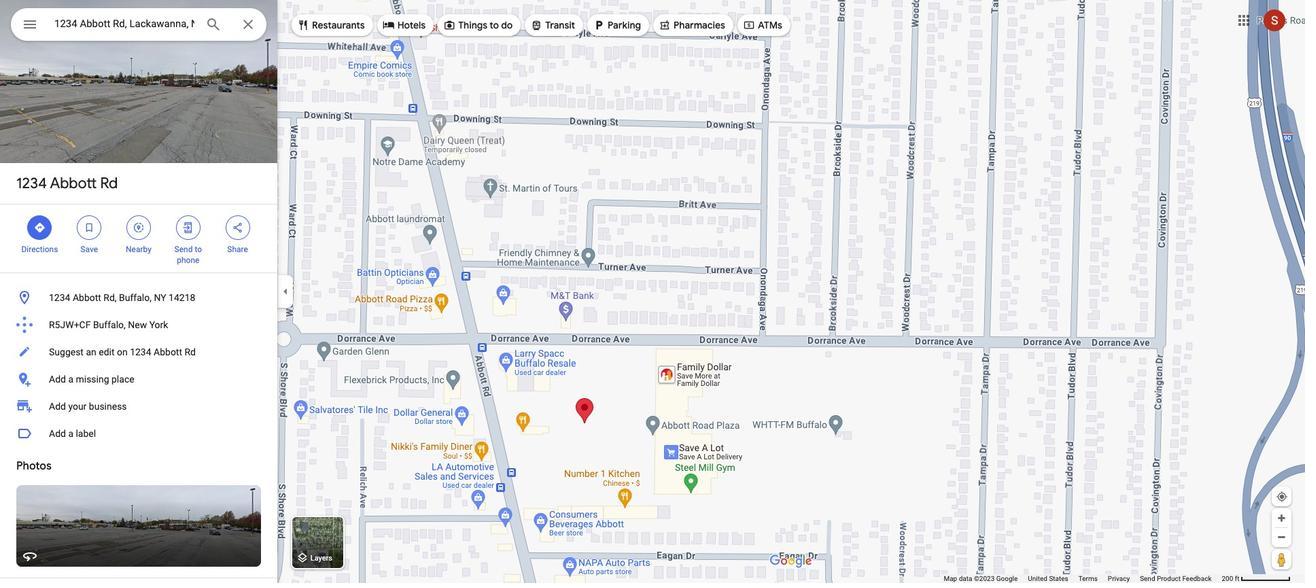 Task type: vqa. For each thing, say whether or not it's contained in the screenshot.

yes



Task type: locate. For each thing, give the bounding box(es) containing it.
1234 abbott rd
[[16, 174, 118, 193]]

states
[[1049, 575, 1069, 583]]

united states
[[1028, 575, 1069, 583]]

rd inside suggest an edit on 1234 abbott rd button
[[185, 347, 196, 358]]

suggest an edit on 1234 abbott rd
[[49, 347, 196, 358]]

abbott
[[50, 174, 97, 193], [73, 292, 101, 303], [154, 347, 182, 358]]

restaurants
[[312, 19, 365, 31]]

label
[[76, 428, 96, 439]]

r5jw+cf buffalo, new york
[[49, 320, 168, 330]]

0 vertical spatial abbott
[[50, 174, 97, 193]]

2 horizontal spatial 1234
[[130, 347, 151, 358]]

footer containing map data ©2023 google
[[944, 575, 1222, 583]]

200 ft button
[[1222, 575, 1291, 583]]

add a label
[[49, 428, 96, 439]]

map
[[944, 575, 957, 583]]

0 horizontal spatial to
[[195, 245, 202, 254]]

abbott for rd,
[[73, 292, 101, 303]]

send to phone
[[174, 245, 202, 265]]

1 vertical spatial add
[[49, 401, 66, 412]]

abbott for rd
[[50, 174, 97, 193]]

add for add a missing place
[[49, 374, 66, 385]]

0 vertical spatial send
[[174, 245, 193, 254]]

things
[[458, 19, 488, 31]]

to left do
[[490, 19, 499, 31]]

rd
[[100, 174, 118, 193], [185, 347, 196, 358]]

to
[[490, 19, 499, 31], [195, 245, 202, 254]]

1234 up the 'r5jw+cf'
[[49, 292, 70, 303]]

1 horizontal spatial 1234
[[49, 292, 70, 303]]

photos
[[16, 460, 51, 473]]

buffalo, left ny
[[119, 292, 152, 303]]

edit
[[99, 347, 115, 358]]

suggest an edit on 1234 abbott rd button
[[0, 339, 277, 366]]

buffalo, down "rd,"
[[93, 320, 126, 330]]

0 vertical spatial rd
[[100, 174, 118, 193]]


[[531, 18, 543, 33]]

a inside button
[[68, 374, 73, 385]]

200 ft
[[1222, 575, 1240, 583]]

2 a from the top
[[68, 428, 73, 439]]

0 horizontal spatial send
[[174, 245, 193, 254]]

send inside send to phone
[[174, 245, 193, 254]]

footer inside google maps element
[[944, 575, 1222, 583]]

add down suggest
[[49, 374, 66, 385]]

1 horizontal spatial send
[[1140, 575, 1156, 583]]

2 vertical spatial 1234
[[130, 347, 151, 358]]

0 vertical spatial add
[[49, 374, 66, 385]]

none field inside 1234 abbott rd, lackawanna, ny 14218 field
[[54, 16, 194, 32]]

1234 Abbott Rd, Lackawanna, NY 14218 field
[[11, 8, 267, 41]]

abbott up 
[[50, 174, 97, 193]]

0 vertical spatial to
[[490, 19, 499, 31]]

1234 inside 1234 abbott rd, buffalo, ny 14218 button
[[49, 292, 70, 303]]

google maps element
[[0, 0, 1305, 583]]

add inside button
[[49, 374, 66, 385]]

add a label button
[[0, 420, 277, 447]]

abbott down york at the bottom of the page
[[154, 347, 182, 358]]

send left product
[[1140, 575, 1156, 583]]

r5jw+cf
[[49, 320, 91, 330]]

1234 up 
[[16, 174, 47, 193]]

on
[[117, 347, 128, 358]]

1 vertical spatial to
[[195, 245, 202, 254]]

to inside  things to do
[[490, 19, 499, 31]]

send inside button
[[1140, 575, 1156, 583]]

0 vertical spatial 1234
[[16, 174, 47, 193]]

transit
[[545, 19, 575, 31]]

 atms
[[743, 18, 782, 33]]

1 add from the top
[[49, 374, 66, 385]]

data
[[959, 575, 973, 583]]

buffalo,
[[119, 292, 152, 303], [93, 320, 126, 330]]

1 horizontal spatial rd
[[185, 347, 196, 358]]

zoom in image
[[1277, 513, 1287, 524]]

0 horizontal spatial 1234
[[16, 174, 47, 193]]

0 vertical spatial a
[[68, 374, 73, 385]]

 transit
[[531, 18, 575, 33]]

rd down 14218 on the left of page
[[185, 347, 196, 358]]

your
[[68, 401, 87, 412]]

a inside button
[[68, 428, 73, 439]]

send up phone
[[174, 245, 193, 254]]

a left label
[[68, 428, 73, 439]]

2 vertical spatial add
[[49, 428, 66, 439]]

©2023
[[974, 575, 995, 583]]

nearby
[[126, 245, 152, 254]]

to up phone
[[195, 245, 202, 254]]

a
[[68, 374, 73, 385], [68, 428, 73, 439]]

 things to do
[[443, 18, 513, 33]]

footer
[[944, 575, 1222, 583]]

2 add from the top
[[49, 401, 66, 412]]

1234 abbott rd, buffalo, ny 14218
[[49, 292, 195, 303]]

place
[[112, 374, 134, 385]]

add left your
[[49, 401, 66, 412]]

1 vertical spatial 1234
[[49, 292, 70, 303]]

0 horizontal spatial rd
[[100, 174, 118, 193]]

phone
[[177, 256, 199, 265]]

 search field
[[11, 8, 267, 44]]

1234 inside suggest an edit on 1234 abbott rd button
[[130, 347, 151, 358]]

 hotels
[[383, 18, 426, 33]]

rd,
[[104, 292, 117, 303]]

add inside button
[[49, 428, 66, 439]]

1234 right on
[[130, 347, 151, 358]]

a for label
[[68, 428, 73, 439]]

add left label
[[49, 428, 66, 439]]

add your business link
[[0, 393, 277, 420]]

product
[[1157, 575, 1181, 583]]

None field
[[54, 16, 194, 32]]

do
[[501, 19, 513, 31]]

1 vertical spatial abbott
[[73, 292, 101, 303]]

3 add from the top
[[49, 428, 66, 439]]

abbott left "rd,"
[[73, 292, 101, 303]]

show your location image
[[1276, 491, 1288, 503]]

1 a from the top
[[68, 374, 73, 385]]

 restaurants
[[297, 18, 365, 33]]

a left missing
[[68, 374, 73, 385]]


[[297, 18, 309, 33]]


[[383, 18, 395, 33]]

ft
[[1235, 575, 1240, 583]]

1234
[[16, 174, 47, 193], [49, 292, 70, 303], [130, 347, 151, 358]]

 pharmacies
[[659, 18, 725, 33]]

new
[[128, 320, 147, 330]]

rd up the actions for 1234 abbott rd "region"
[[100, 174, 118, 193]]

1 horizontal spatial to
[[490, 19, 499, 31]]

missing
[[76, 374, 109, 385]]


[[182, 220, 194, 235]]

send
[[174, 245, 193, 254], [1140, 575, 1156, 583]]

add
[[49, 374, 66, 385], [49, 401, 66, 412], [49, 428, 66, 439]]

1 vertical spatial a
[[68, 428, 73, 439]]

1234 for 1234 abbott rd, buffalo, ny 14218
[[49, 292, 70, 303]]

1 vertical spatial rd
[[185, 347, 196, 358]]

1 vertical spatial send
[[1140, 575, 1156, 583]]



Task type: describe. For each thing, give the bounding box(es) containing it.
send for send to phone
[[174, 245, 193, 254]]

google
[[997, 575, 1018, 583]]


[[659, 18, 671, 33]]

send product feedback button
[[1140, 575, 1212, 583]]

privacy
[[1108, 575, 1130, 583]]

a for missing
[[68, 374, 73, 385]]

ny
[[154, 292, 166, 303]]

directions
[[21, 245, 58, 254]]

send for send product feedback
[[1140, 575, 1156, 583]]

1234 abbott rd main content
[[0, 0, 277, 583]]

united states button
[[1028, 575, 1069, 583]]

show street view coverage image
[[1272, 549, 1292, 570]]


[[593, 18, 605, 33]]

atms
[[758, 19, 782, 31]]

 button
[[11, 8, 49, 44]]

suggest
[[49, 347, 84, 358]]

google account: sheryl atherton  
(sheryl.atherton@adept.ai) image
[[1264, 9, 1286, 31]]


[[34, 220, 46, 235]]

pharmacies
[[674, 19, 725, 31]]

1 vertical spatial buffalo,
[[93, 320, 126, 330]]

2 vertical spatial abbott
[[154, 347, 182, 358]]

map data ©2023 google
[[944, 575, 1018, 583]]

1234 for 1234 abbott rd
[[16, 174, 47, 193]]

feedback
[[1183, 575, 1212, 583]]

privacy button
[[1108, 575, 1130, 583]]


[[743, 18, 755, 33]]

terms
[[1079, 575, 1098, 583]]

add a missing place
[[49, 374, 134, 385]]

zoom out image
[[1277, 532, 1287, 543]]

layers
[[311, 554, 332, 563]]

200
[[1222, 575, 1234, 583]]


[[443, 18, 456, 33]]

14218
[[169, 292, 195, 303]]

united
[[1028, 575, 1048, 583]]

0 vertical spatial buffalo,
[[119, 292, 152, 303]]

r5jw+cf buffalo, new york button
[[0, 311, 277, 339]]

 parking
[[593, 18, 641, 33]]

save
[[80, 245, 98, 254]]

add for add your business
[[49, 401, 66, 412]]

1234 abbott rd, buffalo, ny 14218 button
[[0, 284, 277, 311]]

to inside send to phone
[[195, 245, 202, 254]]

share
[[227, 245, 248, 254]]

send product feedback
[[1140, 575, 1212, 583]]

an
[[86, 347, 96, 358]]

parking
[[608, 19, 641, 31]]

terms button
[[1079, 575, 1098, 583]]

york
[[149, 320, 168, 330]]

actions for 1234 abbott rd region
[[0, 205, 277, 273]]

add your business
[[49, 401, 127, 412]]


[[22, 15, 38, 34]]

add a missing place button
[[0, 366, 277, 393]]


[[83, 220, 95, 235]]

collapse side panel image
[[278, 284, 293, 299]]


[[133, 220, 145, 235]]

hotels
[[398, 19, 426, 31]]

add for add a label
[[49, 428, 66, 439]]

business
[[89, 401, 127, 412]]


[[232, 220, 244, 235]]



